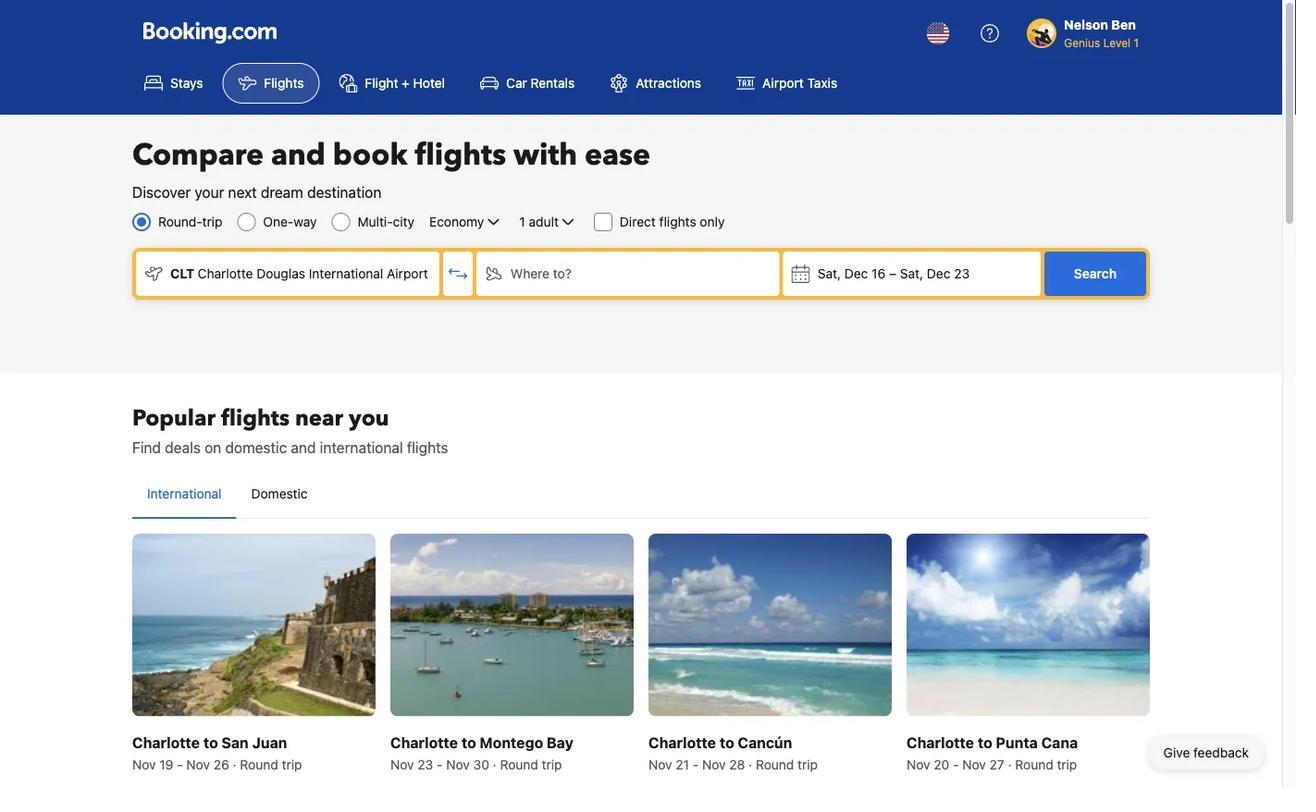 Task type: vqa. For each thing, say whether or not it's contained in the screenshot.


Task type: locate. For each thing, give the bounding box(es) containing it.
flights
[[415, 135, 506, 175], [659, 214, 696, 229], [221, 403, 290, 433], [407, 439, 448, 457]]

1 vertical spatial 1
[[519, 214, 525, 229]]

0 vertical spatial airport
[[762, 75, 804, 91]]

1 - from the left
[[177, 757, 183, 772]]

round down punta
[[1015, 757, 1054, 772]]

round inside charlotte to punta cana nov 20 - nov 27 · round trip
[[1015, 757, 1054, 772]]

4 to from the left
[[978, 733, 992, 751]]

international down multi-
[[309, 266, 383, 281]]

3 · from the left
[[749, 757, 752, 772]]

taxis
[[807, 75, 837, 91]]

- inside charlotte to san juan nov 19 - nov 26 · round trip
[[177, 757, 183, 772]]

round for charlotte to san juan
[[240, 757, 278, 772]]

and up the dream
[[271, 135, 326, 175]]

trip
[[202, 214, 222, 229], [282, 757, 302, 772], [542, 757, 562, 772], [798, 757, 818, 772], [1057, 757, 1077, 772]]

- right 20
[[953, 757, 959, 772]]

round
[[240, 757, 278, 772], [500, 757, 538, 772], [756, 757, 794, 772], [1015, 757, 1054, 772]]

sat, left 16
[[818, 266, 841, 281]]

- inside charlotte to montego bay nov 23 - nov 30 · round trip
[[437, 757, 443, 772]]

ease
[[585, 135, 651, 175]]

1 horizontal spatial 1
[[1134, 36, 1139, 49]]

dream
[[261, 184, 303, 201]]

dec right the –
[[927, 266, 951, 281]]

1 horizontal spatial sat,
[[900, 266, 923, 281]]

trip inside charlotte to montego bay nov 23 - nov 30 · round trip
[[542, 757, 562, 772]]

trip for charlotte to montego bay
[[542, 757, 562, 772]]

trip for charlotte to punta cana
[[1057, 757, 1077, 772]]

flights left the only
[[659, 214, 696, 229]]

charlotte to punta cana nov 20 - nov 27 · round trip
[[907, 733, 1078, 772]]

1 vertical spatial international
[[147, 486, 222, 501]]

round down cancún
[[756, 757, 794, 772]]

· right 27
[[1008, 757, 1012, 772]]

charlotte up 19
[[132, 733, 200, 751]]

and
[[271, 135, 326, 175], [291, 439, 316, 457]]

on
[[205, 439, 221, 457]]

international down deals at the left
[[147, 486, 222, 501]]

with
[[514, 135, 577, 175]]

8 nov from the left
[[962, 757, 986, 772]]

23 right the –
[[954, 266, 970, 281]]

1 vertical spatial and
[[291, 439, 316, 457]]

trip inside charlotte to san juan nov 19 - nov 26 · round trip
[[282, 757, 302, 772]]

give
[[1164, 745, 1190, 760]]

0 horizontal spatial dec
[[844, 266, 868, 281]]

sat, right the –
[[900, 266, 923, 281]]

· for charlotte to montego bay
[[493, 757, 497, 772]]

ben
[[1112, 17, 1136, 32]]

to left san
[[203, 733, 218, 751]]

- for charlotte to punta cana
[[953, 757, 959, 772]]

domestic
[[225, 439, 287, 457]]

1 sat, from the left
[[818, 266, 841, 281]]

one-way
[[263, 214, 317, 229]]

- right 21
[[693, 757, 699, 772]]

to inside charlotte to montego bay nov 23 - nov 30 · round trip
[[462, 733, 476, 751]]

2 dec from the left
[[927, 266, 951, 281]]

0 horizontal spatial international
[[147, 486, 222, 501]]

flight + hotel link
[[323, 63, 461, 104]]

3 - from the left
[[693, 757, 699, 772]]

–
[[889, 266, 897, 281]]

· inside charlotte to punta cana nov 20 - nov 27 · round trip
[[1008, 757, 1012, 772]]

bay
[[547, 733, 574, 751]]

0 horizontal spatial 23
[[418, 757, 433, 772]]

charlotte up 20
[[907, 733, 974, 751]]

1 vertical spatial airport
[[387, 266, 428, 281]]

tab list
[[132, 470, 1150, 520]]

1 vertical spatial 23
[[418, 757, 433, 772]]

1 left adult
[[519, 214, 525, 229]]

round inside charlotte to cancún nov 21 - nov 28 · round trip
[[756, 757, 794, 772]]

where to? button
[[476, 252, 780, 296]]

clt
[[170, 266, 194, 281]]

charlotte to punta cana image
[[907, 534, 1150, 716]]

give feedback
[[1164, 745, 1249, 760]]

0 horizontal spatial sat,
[[818, 266, 841, 281]]

2 round from the left
[[500, 757, 538, 772]]

3 round from the left
[[756, 757, 794, 772]]

to up 27
[[978, 733, 992, 751]]

·
[[233, 757, 236, 772], [493, 757, 497, 772], [749, 757, 752, 772], [1008, 757, 1012, 772]]

trip inside charlotte to punta cana nov 20 - nov 27 · round trip
[[1057, 757, 1077, 772]]

direct flights only
[[620, 214, 725, 229]]

1 to from the left
[[203, 733, 218, 751]]

23 left the 30
[[418, 757, 433, 772]]

1 nov from the left
[[132, 757, 156, 772]]

and inside popular flights near you find deals on domestic and international flights
[[291, 439, 316, 457]]

nelson ben genius level 1
[[1064, 17, 1139, 49]]

4 · from the left
[[1008, 757, 1012, 772]]

charlotte up 21
[[649, 733, 716, 751]]

· right 28
[[749, 757, 752, 772]]

- left the 30
[[437, 757, 443, 772]]

domestic
[[251, 486, 308, 501]]

to inside charlotte to punta cana nov 20 - nov 27 · round trip
[[978, 733, 992, 751]]

to up 28
[[720, 733, 734, 751]]

tab list containing international
[[132, 470, 1150, 520]]

trip right 28
[[798, 757, 818, 772]]

6 nov from the left
[[702, 757, 726, 772]]

1 right level
[[1134, 36, 1139, 49]]

to?
[[553, 266, 572, 281]]

round inside charlotte to montego bay nov 23 - nov 30 · round trip
[[500, 757, 538, 772]]

23
[[954, 266, 970, 281], [418, 757, 433, 772]]

to for punta
[[978, 733, 992, 751]]

1 horizontal spatial dec
[[927, 266, 951, 281]]

4 round from the left
[[1015, 757, 1054, 772]]

16
[[872, 266, 886, 281]]

charlotte
[[198, 266, 253, 281], [132, 733, 200, 751], [390, 733, 458, 751], [649, 733, 716, 751], [907, 733, 974, 751]]

flight + hotel
[[365, 75, 445, 91]]

1 round from the left
[[240, 757, 278, 772]]

1
[[1134, 36, 1139, 49], [519, 214, 525, 229]]

23 inside popup button
[[954, 266, 970, 281]]

search
[[1074, 266, 1117, 281]]

to inside charlotte to cancún nov 21 - nov 28 · round trip
[[720, 733, 734, 751]]

search button
[[1045, 252, 1146, 296]]

0 vertical spatial and
[[271, 135, 326, 175]]

cancún
[[738, 733, 792, 751]]

26
[[213, 757, 229, 772]]

0 vertical spatial 23
[[954, 266, 970, 281]]

dec
[[844, 266, 868, 281], [927, 266, 951, 281]]

to for montego
[[462, 733, 476, 751]]

charlotte for charlotte to montego bay
[[390, 733, 458, 751]]

· inside charlotte to montego bay nov 23 - nov 30 · round trip
[[493, 757, 497, 772]]

san
[[222, 733, 249, 751]]

0 horizontal spatial 1
[[519, 214, 525, 229]]

way
[[293, 214, 317, 229]]

1 · from the left
[[233, 757, 236, 772]]

booking.com logo image
[[143, 22, 277, 44], [143, 22, 277, 44]]

-
[[177, 757, 183, 772], [437, 757, 443, 772], [693, 757, 699, 772], [953, 757, 959, 772]]

charlotte to montego bay image
[[390, 534, 634, 716]]

· for charlotte to punta cana
[[1008, 757, 1012, 772]]

to
[[203, 733, 218, 751], [462, 733, 476, 751], [720, 733, 734, 751], [978, 733, 992, 751]]

round down juan
[[240, 757, 278, 772]]

4 - from the left
[[953, 757, 959, 772]]

flights up economy
[[415, 135, 506, 175]]

20
[[934, 757, 949, 772]]

nov
[[132, 757, 156, 772], [186, 757, 210, 772], [390, 757, 414, 772], [446, 757, 470, 772], [649, 757, 672, 772], [702, 757, 726, 772], [907, 757, 930, 772], [962, 757, 986, 772]]

- for charlotte to san juan
[[177, 757, 183, 772]]

to inside charlotte to san juan nov 19 - nov 26 · round trip
[[203, 733, 218, 751]]

0 vertical spatial 1
[[1134, 36, 1139, 49]]

- right 19
[[177, 757, 183, 772]]

charlotte inside charlotte to san juan nov 19 - nov 26 · round trip
[[132, 733, 200, 751]]

multi-
[[358, 214, 393, 229]]

and down near
[[291, 439, 316, 457]]

· right 26
[[233, 757, 236, 772]]

dec left 16
[[844, 266, 868, 281]]

direct
[[620, 214, 656, 229]]

international
[[309, 266, 383, 281], [147, 486, 222, 501]]

round inside charlotte to san juan nov 19 - nov 26 · round trip
[[240, 757, 278, 772]]

trip down the bay
[[542, 757, 562, 772]]

flights link
[[222, 63, 320, 104]]

0 horizontal spatial airport
[[387, 266, 428, 281]]

economy
[[429, 214, 484, 229]]

· right the 30
[[493, 757, 497, 772]]

charlotte inside charlotte to montego bay nov 23 - nov 30 · round trip
[[390, 733, 458, 751]]

nelson
[[1064, 17, 1108, 32]]

charlotte inside charlotte to cancún nov 21 - nov 28 · round trip
[[649, 733, 716, 751]]

trip down juan
[[282, 757, 302, 772]]

4 nov from the left
[[446, 757, 470, 772]]

1 horizontal spatial 23
[[954, 266, 970, 281]]

- for charlotte to montego bay
[[437, 757, 443, 772]]

2 to from the left
[[462, 733, 476, 751]]

· inside charlotte to san juan nov 19 - nov 26 · round trip
[[233, 757, 236, 772]]

2 · from the left
[[493, 757, 497, 772]]

5 nov from the left
[[649, 757, 672, 772]]

trip down the cana
[[1057, 757, 1077, 772]]

0 vertical spatial international
[[309, 266, 383, 281]]

1 horizontal spatial airport
[[762, 75, 804, 91]]

to up the 30
[[462, 733, 476, 751]]

charlotte inside charlotte to punta cana nov 20 - nov 27 · round trip
[[907, 733, 974, 751]]

sat,
[[818, 266, 841, 281], [900, 266, 923, 281]]

30
[[473, 757, 489, 772]]

1 adult button
[[518, 211, 579, 233]]

3 to from the left
[[720, 733, 734, 751]]

charlotte left montego
[[390, 733, 458, 751]]

3 nov from the left
[[390, 757, 414, 772]]

1 inside nelson ben genius level 1
[[1134, 36, 1139, 49]]

airport
[[762, 75, 804, 91], [387, 266, 428, 281]]

airport left 'taxis'
[[762, 75, 804, 91]]

charlotte to san juan image
[[132, 534, 376, 716]]

round down montego
[[500, 757, 538, 772]]

popular flights near you find deals on domestic and international flights
[[132, 403, 448, 457]]

charlotte to montego bay nov 23 - nov 30 · round trip
[[390, 733, 574, 772]]

- inside charlotte to punta cana nov 20 - nov 27 · round trip
[[953, 757, 959, 772]]

2 - from the left
[[437, 757, 443, 772]]

airport down city
[[387, 266, 428, 281]]



Task type: describe. For each thing, give the bounding box(es) containing it.
next
[[228, 184, 257, 201]]

car rentals link
[[465, 63, 590, 104]]

you
[[349, 403, 389, 433]]

montego
[[480, 733, 543, 751]]

1 dec from the left
[[844, 266, 868, 281]]

punta
[[996, 733, 1038, 751]]

· inside charlotte to cancún nov 21 - nov 28 · round trip
[[749, 757, 752, 772]]

trip down your
[[202, 214, 222, 229]]

book
[[333, 135, 407, 175]]

1 inside 1 adult dropdown button
[[519, 214, 525, 229]]

1 horizontal spatial international
[[309, 266, 383, 281]]

international button
[[132, 470, 236, 518]]

· for charlotte to san juan
[[233, 757, 236, 772]]

stays
[[170, 75, 203, 91]]

sat, dec 16 – sat, dec 23 button
[[783, 252, 1041, 296]]

cana
[[1041, 733, 1078, 751]]

car rentals
[[506, 75, 575, 91]]

attractions
[[636, 75, 701, 91]]

where to?
[[511, 266, 572, 281]]

charlotte right 'clt'
[[198, 266, 253, 281]]

your
[[195, 184, 224, 201]]

21
[[676, 757, 689, 772]]

charlotte to san juan nov 19 - nov 26 · round trip
[[132, 733, 302, 772]]

27
[[990, 757, 1005, 772]]

round for charlotte to montego bay
[[500, 757, 538, 772]]

charlotte for charlotte to cancún
[[649, 733, 716, 751]]

round-trip
[[158, 214, 222, 229]]

find
[[132, 439, 161, 457]]

sat, dec 16 – sat, dec 23
[[818, 266, 970, 281]]

to for cancún
[[720, 733, 734, 751]]

international
[[320, 439, 403, 457]]

charlotte for charlotte to punta cana
[[907, 733, 974, 751]]

destination
[[307, 184, 381, 201]]

deals
[[165, 439, 201, 457]]

flights
[[264, 75, 304, 91]]

domestic button
[[236, 470, 323, 518]]

compare and book flights with ease discover your next dream destination
[[132, 135, 651, 201]]

charlotte to cancún nov 21 - nov 28 · round trip
[[649, 733, 818, 772]]

give feedback button
[[1149, 736, 1264, 770]]

juan
[[252, 733, 287, 751]]

trip for charlotte to san juan
[[282, 757, 302, 772]]

and inside compare and book flights with ease discover your next dream destination
[[271, 135, 326, 175]]

car
[[506, 75, 527, 91]]

compare
[[132, 135, 264, 175]]

one-
[[263, 214, 293, 229]]

where
[[511, 266, 550, 281]]

international inside button
[[147, 486, 222, 501]]

28
[[729, 757, 745, 772]]

2 nov from the left
[[186, 757, 210, 772]]

23 inside charlotte to montego bay nov 23 - nov 30 · round trip
[[418, 757, 433, 772]]

clt charlotte douglas international airport
[[170, 266, 428, 281]]

multi-city
[[358, 214, 415, 229]]

charlotte to cancún image
[[649, 534, 892, 716]]

stays link
[[129, 63, 219, 104]]

rentals
[[531, 75, 575, 91]]

charlotte for charlotte to san juan
[[132, 733, 200, 751]]

flights right international
[[407, 439, 448, 457]]

adult
[[529, 214, 559, 229]]

7 nov from the left
[[907, 757, 930, 772]]

flights inside compare and book flights with ease discover your next dream destination
[[415, 135, 506, 175]]

to for san
[[203, 733, 218, 751]]

round for charlotte to punta cana
[[1015, 757, 1054, 772]]

city
[[393, 214, 415, 229]]

only
[[700, 214, 725, 229]]

1 adult
[[519, 214, 559, 229]]

+
[[402, 75, 410, 91]]

genius
[[1064, 36, 1100, 49]]

19
[[159, 757, 173, 772]]

level
[[1103, 36, 1131, 49]]

discover
[[132, 184, 191, 201]]

- inside charlotte to cancún nov 21 - nov 28 · round trip
[[693, 757, 699, 772]]

flights up the domestic
[[221, 403, 290, 433]]

2 sat, from the left
[[900, 266, 923, 281]]

trip inside charlotte to cancún nov 21 - nov 28 · round trip
[[798, 757, 818, 772]]

airport taxis link
[[721, 63, 853, 104]]

airport taxis
[[762, 75, 837, 91]]

near
[[295, 403, 343, 433]]

douglas
[[257, 266, 305, 281]]

feedback
[[1194, 745, 1249, 760]]

flight
[[365, 75, 398, 91]]

hotel
[[413, 75, 445, 91]]

round-
[[158, 214, 202, 229]]

popular
[[132, 403, 216, 433]]

attractions link
[[594, 63, 717, 104]]



